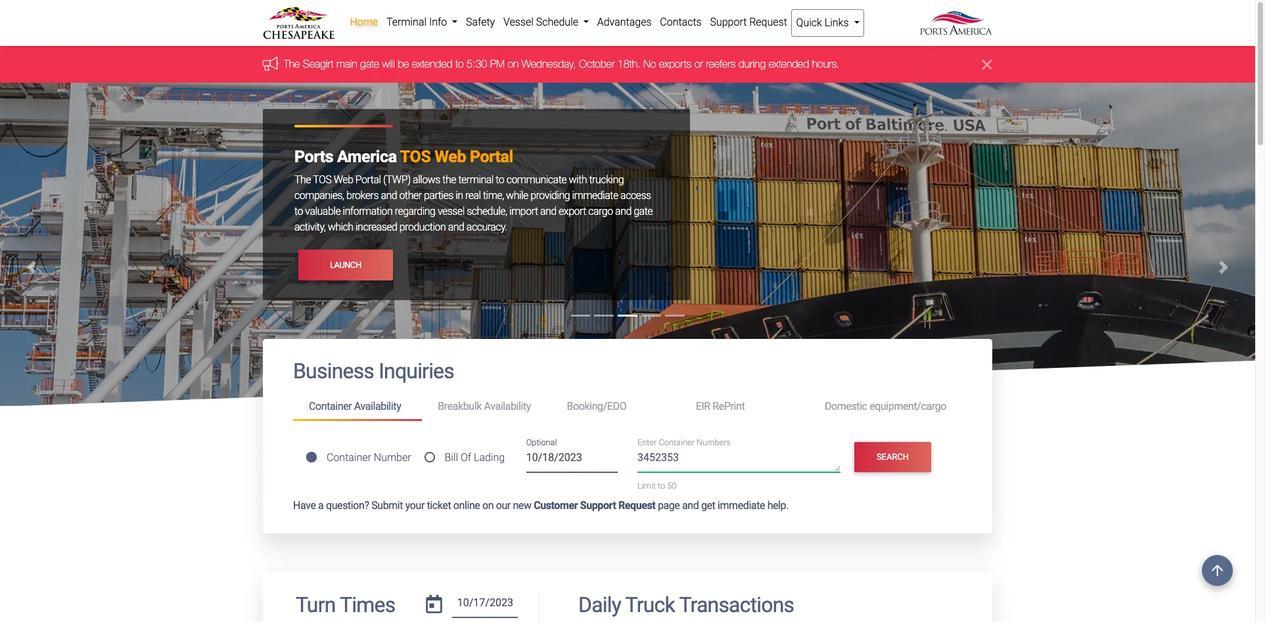 Task type: describe. For each thing, give the bounding box(es) containing it.
info
[[429, 16, 447, 28]]

harm.
[[504, 174, 529, 186]]

terminal
[[459, 174, 494, 186]]

labor,
[[295, 205, 317, 218]]

safety link
[[462, 9, 500, 36]]

stewards
[[295, 221, 334, 234]]

trucking
[[590, 174, 624, 186]]

for
[[387, 148, 408, 167]]

search button
[[855, 442, 932, 473]]

go to top image
[[1203, 556, 1234, 587]]

have
[[293, 499, 316, 512]]

and down other
[[405, 205, 421, 218]]

eir reprint link
[[680, 395, 809, 419]]

container number
[[327, 452, 411, 464]]

1 as from the left
[[450, 205, 460, 218]]

(twp)
[[383, 174, 411, 186]]

turn
[[296, 593, 336, 618]]

equipment/cargo
[[870, 401, 947, 413]]

time,
[[483, 190, 504, 202]]

watch video
[[330, 260, 382, 270]]

and up isitors at the top left
[[381, 190, 397, 202]]

immediate inside main content
[[718, 499, 766, 512]]

container for container number
[[327, 452, 371, 464]]

launch link
[[299, 250, 393, 281]]

of
[[461, 452, 472, 464]]

1 horizontal spatial request
[[750, 16, 788, 28]]

customers,
[[320, 205, 368, 218]]

to up safe
[[496, 174, 505, 186]]

america for chesapeake
[[320, 174, 356, 186]]

availability for container availability
[[354, 401, 401, 413]]

5:30
[[467, 58, 488, 70]]

immediate inside the tos web portal (twp) allows the terminal to communicate with trucking companies,                         brokers and other parties in real time, while providing immediate access to valuable                         information regarding vessel schedule, import and export cargo and gate activity, which increased production and accuracy.
[[572, 190, 619, 202]]

eir
[[696, 401, 711, 413]]

obligation
[[549, 205, 591, 218]]

dedicated
[[563, 174, 606, 186]]

customer support request link
[[534, 499, 656, 512]]

0 vertical spatial web
[[435, 148, 466, 167]]

your
[[406, 499, 425, 512]]

which
[[328, 221, 354, 234]]

valuable
[[305, 205, 341, 218]]

our inside main content
[[496, 499, 511, 512]]

the for the seagirt main gate will be extended to 5:30 pm on wednesday, october 18th.  no exports or reefers during extended hours.
[[284, 58, 300, 70]]

domestic
[[825, 401, 868, 413]]

identifying
[[295, 190, 339, 202]]

vessel
[[438, 205, 465, 218]]

safe
[[497, 190, 516, 202]]

help.
[[768, 499, 789, 512]]

everyone
[[411, 148, 477, 167]]

Enter Container Numbers text field
[[638, 451, 841, 473]]

exports
[[660, 58, 692, 70]]

hours.
[[813, 58, 840, 70]]

companies,
[[295, 190, 344, 202]]

to up activity,
[[295, 205, 303, 218]]

isitors
[[377, 205, 403, 218]]

and down committed
[[431, 190, 447, 202]]

tos inside the tos web portal (twp) allows the terminal to communicate with trucking companies,                         brokers and other parties in real time, while providing immediate access to valuable                         information regarding vessel schedule, import and export cargo and gate activity, which increased production and accuracy.
[[313, 174, 332, 186]]

protect
[[568, 190, 598, 202]]

are
[[548, 174, 561, 186]]

2 as from the left
[[482, 205, 492, 218]]

bullhorn image
[[263, 56, 284, 71]]

seagirt
[[303, 58, 334, 70]]

truck
[[626, 593, 675, 618]]

cargo inside the tos web portal (twp) allows the terminal to communicate with trucking companies,                         brokers and other parties in real time, while providing immediate access to valuable                         information regarding vessel schedule, import and export cargo and gate activity, which increased production and accuracy.
[[589, 205, 613, 218]]

pm
[[491, 58, 505, 70]]

domestic equipment/cargo
[[825, 401, 947, 413]]

Optional text field
[[527, 448, 618, 474]]

close image
[[983, 57, 993, 73]]

reprint
[[713, 401, 745, 413]]

home link
[[346, 9, 382, 36]]

container availability link
[[293, 395, 422, 421]]

watch video link
[[299, 250, 413, 281]]

customer
[[534, 499, 578, 512]]

optional
[[527, 438, 557, 448]]

our inside ports america chesapeake is committed to zero harm. we are dedicated to identifying and                         eliminating risks and reinforcing safe behavior to protect employees, labor, customers, v                         isitors and cargo as well as to honor our obligation to being good stewards of the environment.
[[532, 205, 547, 218]]

while
[[506, 190, 529, 202]]

the seagirt main gate will be extended to 5:30 pm on wednesday, october 18th.  no exports or reefers during extended hours. alert
[[0, 46, 1256, 83]]

contacts link
[[656, 9, 706, 36]]

or
[[695, 58, 704, 70]]

and down "vessel"
[[448, 221, 465, 234]]

ports america chesapeake is committed to zero harm. we are dedicated to identifying and                         eliminating risks and reinforcing safe behavior to protect employees, labor, customers, v                         isitors and cargo as well as to honor our obligation to being good stewards of the environment.
[[295, 174, 652, 234]]

risks
[[409, 190, 429, 202]]

ports for ports america chesapeake is committed to zero harm. we are dedicated to identifying and                         eliminating risks and reinforcing safe behavior to protect employees, labor, customers, v                         isitors and cargo as well as to honor our obligation to being good stewards of the environment.
[[295, 174, 318, 186]]

advantages link
[[593, 9, 656, 36]]

inquiries
[[379, 359, 454, 384]]

and down the providing
[[541, 205, 557, 218]]

web inside the tos web portal (twp) allows the terminal to communicate with trucking companies,                         brokers and other parties in real time, while providing immediate access to valuable                         information regarding vessel schedule, import and export cargo and gate activity, which increased production and accuracy.
[[334, 174, 353, 186]]

america for tos
[[337, 148, 397, 167]]

terminal info
[[387, 16, 450, 28]]

zero
[[483, 174, 502, 186]]

number
[[374, 452, 411, 464]]

gate inside the tos web portal (twp) allows the terminal to communicate with trucking companies,                         brokers and other parties in real time, while providing immediate access to valuable                         information regarding vessel schedule, import and export cargo and gate activity, which increased production and accuracy.
[[634, 205, 653, 218]]

actions
[[331, 148, 383, 167]]

limit to 50
[[638, 482, 677, 491]]

cargo inside ports america chesapeake is committed to zero harm. we are dedicated to identifying and                         eliminating risks and reinforcing safe behavior to protect employees, labor, customers, v                         isitors and cargo as well as to honor our obligation to being good stewards of the environment.
[[423, 205, 448, 218]]

and up 'customers,'
[[341, 190, 357, 202]]

to left being
[[593, 205, 602, 218]]

gate inside alert
[[361, 58, 380, 70]]

to inside main content
[[658, 482, 666, 491]]

breakbulk
[[438, 401, 482, 413]]

schedule,
[[467, 205, 507, 218]]

availability for breakbulk availability
[[484, 401, 531, 413]]

have a question? submit your ticket online on our new customer support request page and get immediate help.
[[293, 499, 789, 512]]

0 vertical spatial support
[[711, 16, 747, 28]]

business inquiries
[[293, 359, 454, 384]]

of
[[337, 221, 345, 234]]

being
[[604, 205, 627, 218]]

links
[[825, 16, 849, 29]]

online
[[454, 499, 480, 512]]

the inside ports america chesapeake is committed to zero harm. we are dedicated to identifying and                         eliminating risks and reinforcing safe behavior to protect employees, labor, customers, v                         isitors and cargo as well as to honor our obligation to being good stewards of the environment.
[[347, 221, 361, 234]]



Task type: vqa. For each thing, say whether or not it's contained in the screenshot.
The Availability in BREAKBULK AVAILABILITY link
no



Task type: locate. For each thing, give the bounding box(es) containing it.
1 ports from the top
[[295, 148, 334, 167]]

we
[[531, 174, 545, 186]]

1 vertical spatial the
[[295, 174, 311, 186]]

0 horizontal spatial as
[[450, 205, 460, 218]]

0 vertical spatial gate
[[361, 58, 380, 70]]

1 extended from the left
[[413, 58, 453, 70]]

contacts
[[660, 16, 702, 28]]

0 horizontal spatial web
[[334, 174, 353, 186]]

eliminating
[[359, 190, 406, 202]]

0 vertical spatial our
[[532, 205, 547, 218]]

the for the tos web portal (twp) allows the terminal to communicate with trucking companies,                         brokers and other parties in real time, while providing immediate access to valuable                         information regarding vessel schedule, import and export cargo and gate activity, which increased production and accuracy.
[[295, 174, 311, 186]]

1 vertical spatial gate
[[634, 205, 653, 218]]

0 vertical spatial immediate
[[572, 190, 619, 202]]

a
[[318, 499, 324, 512]]

cargo down the "parties"
[[423, 205, 448, 218]]

the right "of"
[[347, 221, 361, 234]]

support up the reefers at the right
[[711, 16, 747, 28]]

schedule
[[536, 16, 579, 28]]

0 horizontal spatial immediate
[[572, 190, 619, 202]]

good
[[630, 205, 652, 218]]

america up companies,
[[320, 174, 356, 186]]

breakbulk availability link
[[422, 395, 551, 419]]

terminal info link
[[382, 9, 462, 36]]

limit
[[638, 482, 656, 491]]

extended
[[413, 58, 453, 70], [769, 58, 810, 70]]

well
[[463, 205, 479, 218]]

the inside the tos web portal (twp) allows the terminal to communicate with trucking companies,                         brokers and other parties in real time, while providing immediate access to valuable                         information regarding vessel schedule, import and export cargo and gate activity, which increased production and accuracy.
[[295, 174, 311, 186]]

0 horizontal spatial our
[[496, 499, 511, 512]]

1 vertical spatial container
[[659, 438, 695, 448]]

2 extended from the left
[[769, 58, 810, 70]]

support right customer
[[580, 499, 616, 512]]

our down the 'behavior'
[[532, 205, 547, 218]]

0 horizontal spatial availability
[[354, 401, 401, 413]]

breakbulk availability
[[438, 401, 531, 413]]

support
[[711, 16, 747, 28], [580, 499, 616, 512]]

1 horizontal spatial support
[[711, 16, 747, 28]]

and left get
[[683, 499, 699, 512]]

and down 'employees,'
[[616, 205, 632, 218]]

business
[[293, 359, 374, 384]]

regarding
[[395, 205, 436, 218]]

support request link
[[706, 9, 792, 36]]

environment.
[[363, 221, 420, 234]]

0 vertical spatial the
[[443, 174, 456, 186]]

0 horizontal spatial request
[[619, 499, 656, 512]]

wednesday,
[[522, 58, 577, 70]]

on inside alert
[[508, 58, 519, 70]]

0 horizontal spatial gate
[[361, 58, 380, 70]]

the up identifying in the left top of the page
[[295, 174, 311, 186]]

domestic equipment/cargo link
[[809, 395, 963, 419]]

container right enter
[[659, 438, 695, 448]]

1 availability from the left
[[354, 401, 401, 413]]

container for container availability
[[309, 401, 352, 413]]

the tos web portal (twp) allows the terminal to communicate with trucking companies,                         brokers and other parties in real time, while providing immediate access to valuable                         information regarding vessel schedule, import and export cargo and gate activity, which increased production and accuracy.
[[295, 174, 653, 234]]

web up committed
[[435, 148, 466, 167]]

to left 5:30
[[456, 58, 464, 70]]

export
[[559, 205, 587, 218]]

web up brokers
[[334, 174, 353, 186]]

daily
[[579, 593, 621, 618]]

to left 50
[[658, 482, 666, 491]]

booking/edo
[[567, 401, 627, 413]]

vessel schedule link
[[500, 9, 593, 36]]

page
[[658, 499, 680, 512]]

to inside the seagirt main gate will be extended to 5:30 pm on wednesday, october 18th.  no exports or reefers during extended hours. alert
[[456, 58, 464, 70]]

accuracy.
[[467, 221, 507, 234]]

lading
[[474, 452, 505, 464]]

tos up companies,
[[313, 174, 332, 186]]

is
[[414, 174, 421, 186]]

gate down access
[[634, 205, 653, 218]]

home
[[350, 16, 378, 28]]

1 vertical spatial request
[[619, 499, 656, 512]]

safety
[[466, 16, 495, 28]]

import
[[510, 205, 538, 218]]

0 vertical spatial ports
[[295, 148, 334, 167]]

extended right be
[[413, 58, 453, 70]]

1 horizontal spatial immediate
[[718, 499, 766, 512]]

0 horizontal spatial extended
[[413, 58, 453, 70]]

1 vertical spatial ports
[[295, 174, 318, 186]]

2 cargo from the left
[[589, 205, 613, 218]]

0 vertical spatial tos
[[400, 148, 431, 167]]

tos up is
[[400, 148, 431, 167]]

the inside the tos web portal (twp) allows the terminal to communicate with trucking companies,                         brokers and other parties in real time, while providing immediate access to valuable                         information regarding vessel schedule, import and export cargo and gate activity, which increased production and accuracy.
[[443, 174, 456, 186]]

committed
[[423, 174, 470, 186]]

calendar day image
[[426, 596, 442, 614]]

availability right breakbulk
[[484, 401, 531, 413]]

0 horizontal spatial cargo
[[423, 205, 448, 218]]

tos web portal image
[[0, 83, 1256, 623]]

0 vertical spatial on
[[508, 58, 519, 70]]

main content containing business inquiries
[[253, 340, 1003, 623]]

1 vertical spatial on
[[483, 499, 494, 512]]

2 ports from the top
[[295, 174, 318, 186]]

to left zero
[[472, 174, 481, 186]]

safe actions for everyone
[[295, 148, 477, 167]]

0 horizontal spatial on
[[483, 499, 494, 512]]

behavior
[[518, 190, 555, 202]]

eir reprint
[[696, 401, 745, 413]]

0 vertical spatial the
[[284, 58, 300, 70]]

gate left will
[[361, 58, 380, 70]]

1 horizontal spatial as
[[482, 205, 492, 218]]

communicate
[[507, 174, 567, 186]]

0 vertical spatial america
[[337, 148, 397, 167]]

main content
[[253, 340, 1003, 623]]

to down are on the left of page
[[557, 190, 565, 202]]

1 vertical spatial support
[[580, 499, 616, 512]]

availability down business inquiries
[[354, 401, 401, 413]]

1 horizontal spatial tos
[[400, 148, 431, 167]]

the
[[284, 58, 300, 70], [295, 174, 311, 186]]

submit
[[372, 499, 403, 512]]

v
[[370, 205, 375, 218]]

1 vertical spatial immediate
[[718, 499, 766, 512]]

1 horizontal spatial extended
[[769, 58, 810, 70]]

on right online
[[483, 499, 494, 512]]

as right 'well'
[[482, 205, 492, 218]]

launch
[[330, 260, 362, 270]]

2 vertical spatial container
[[327, 452, 371, 464]]

question?
[[326, 499, 369, 512]]

0 horizontal spatial portal
[[356, 174, 381, 186]]

1 vertical spatial portal
[[356, 174, 381, 186]]

transactions
[[680, 593, 795, 618]]

1 horizontal spatial on
[[508, 58, 519, 70]]

on right pm
[[508, 58, 519, 70]]

ticket
[[427, 499, 451, 512]]

main
[[337, 58, 358, 70]]

0 horizontal spatial tos
[[313, 174, 332, 186]]

1 horizontal spatial our
[[532, 205, 547, 218]]

information
[[343, 205, 393, 218]]

during
[[739, 58, 766, 70]]

ports
[[295, 148, 334, 167], [295, 174, 318, 186]]

50
[[668, 482, 677, 491]]

advantages
[[598, 16, 652, 28]]

cargo down protect
[[589, 205, 613, 218]]

allows
[[413, 174, 441, 186]]

0 horizontal spatial the
[[347, 221, 361, 234]]

1 horizontal spatial the
[[443, 174, 456, 186]]

1 horizontal spatial web
[[435, 148, 466, 167]]

watch
[[330, 260, 357, 270]]

our left "new"
[[496, 499, 511, 512]]

get
[[702, 499, 716, 512]]

video
[[359, 260, 382, 270]]

request down limit
[[619, 499, 656, 512]]

search
[[877, 452, 910, 462]]

1 vertical spatial our
[[496, 499, 511, 512]]

1 cargo from the left
[[423, 205, 448, 218]]

0 horizontal spatial support
[[580, 499, 616, 512]]

will
[[383, 58, 395, 70]]

ports inside ports america chesapeake is committed to zero harm. we are dedicated to identifying and                         eliminating risks and reinforcing safe behavior to protect employees, labor, customers, v                         isitors and cargo as well as to honor our obligation to being good stewards of the environment.
[[295, 174, 318, 186]]

as left 'well'
[[450, 205, 460, 218]]

request left quick
[[750, 16, 788, 28]]

1 vertical spatial the
[[347, 221, 361, 234]]

and
[[341, 190, 357, 202], [381, 190, 397, 202], [431, 190, 447, 202], [405, 205, 421, 218], [541, 205, 557, 218], [616, 205, 632, 218], [448, 221, 465, 234], [683, 499, 699, 512]]

to down time,
[[494, 205, 503, 218]]

quick links link
[[792, 9, 865, 37]]

the seagirt main gate will be extended to 5:30 pm on wednesday, october 18th.  no exports or reefers during extended hours.
[[284, 58, 840, 70]]

vessel schedule
[[504, 16, 581, 28]]

to up 'employees,'
[[608, 174, 616, 186]]

enter
[[638, 438, 657, 448]]

0 vertical spatial container
[[309, 401, 352, 413]]

1 horizontal spatial portal
[[470, 148, 514, 167]]

on
[[508, 58, 519, 70], [483, 499, 494, 512]]

0 vertical spatial request
[[750, 16, 788, 28]]

vessel
[[504, 16, 534, 28]]

none text field inside main content
[[453, 593, 518, 619]]

gate
[[361, 58, 380, 70], [634, 205, 653, 218]]

1 vertical spatial america
[[320, 174, 356, 186]]

immediate right get
[[718, 499, 766, 512]]

container left number
[[327, 452, 371, 464]]

and inside main content
[[683, 499, 699, 512]]

the left seagirt
[[284, 58, 300, 70]]

times
[[340, 593, 395, 618]]

ports for ports america tos web portal
[[295, 148, 334, 167]]

america inside ports america chesapeake is committed to zero harm. we are dedicated to identifying and                         eliminating risks and reinforcing safe behavior to protect employees, labor, customers, v                         isitors and cargo as well as to honor our obligation to being good stewards of the environment.
[[320, 174, 356, 186]]

portal inside the tos web portal (twp) allows the terminal to communicate with trucking companies,                         brokers and other parties in real time, while providing immediate access to valuable                         information regarding vessel schedule, import and export cargo and gate activity, which increased production and accuracy.
[[356, 174, 381, 186]]

1 vertical spatial web
[[334, 174, 353, 186]]

portal up zero
[[470, 148, 514, 167]]

extended right during
[[769, 58, 810, 70]]

request
[[750, 16, 788, 28], [619, 499, 656, 512]]

portal up brokers
[[356, 174, 381, 186]]

safe
[[295, 148, 327, 167]]

None text field
[[453, 593, 518, 619]]

immediate down dedicated
[[572, 190, 619, 202]]

1 horizontal spatial availability
[[484, 401, 531, 413]]

2 availability from the left
[[484, 401, 531, 413]]

1 horizontal spatial cargo
[[589, 205, 613, 218]]

daily truck transactions
[[579, 593, 795, 618]]

the up in
[[443, 174, 456, 186]]

1 vertical spatial tos
[[313, 174, 332, 186]]

other
[[400, 190, 422, 202]]

parties
[[424, 190, 454, 202]]

america up chesapeake on the left top of the page
[[337, 148, 397, 167]]

container down business
[[309, 401, 352, 413]]

1 horizontal spatial gate
[[634, 205, 653, 218]]

0 vertical spatial portal
[[470, 148, 514, 167]]

the inside alert
[[284, 58, 300, 70]]



